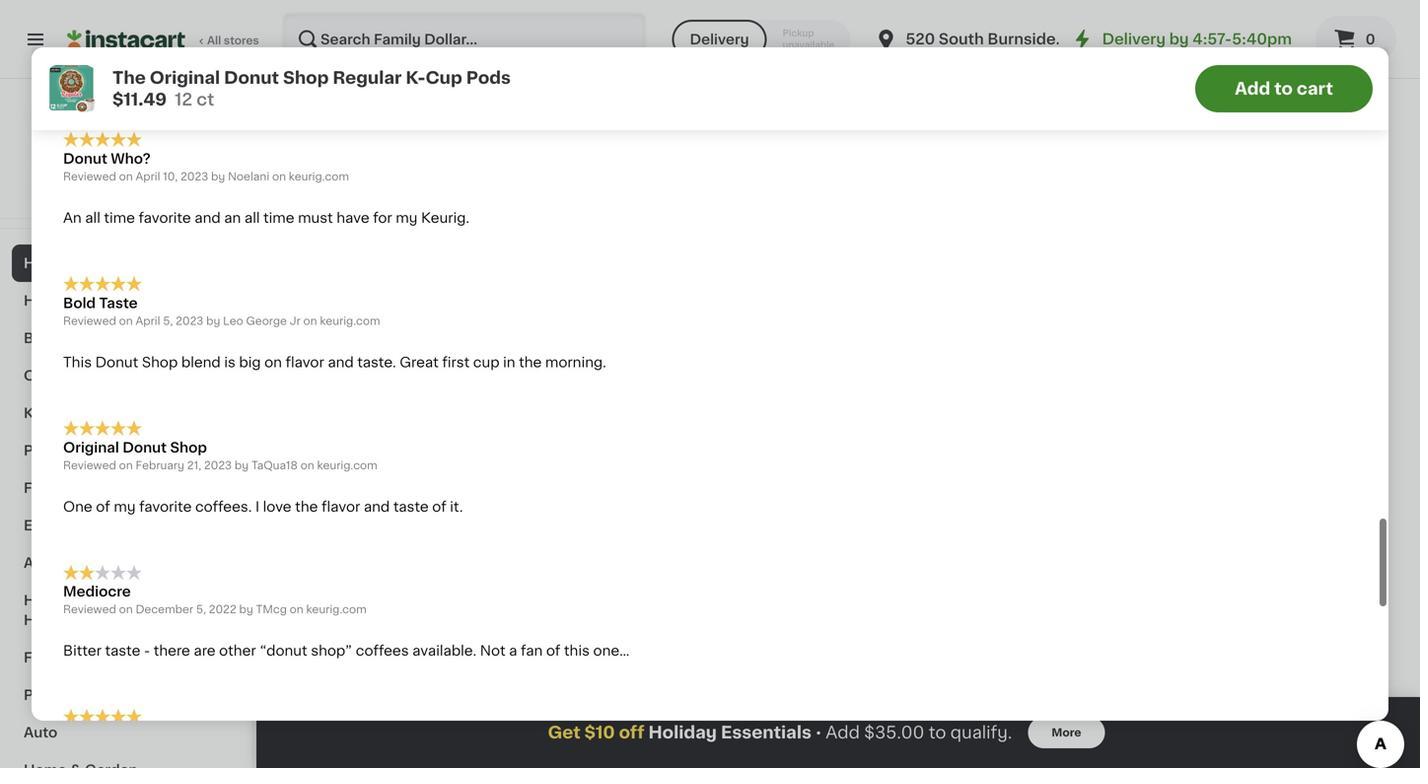 Task type: locate. For each thing, give the bounding box(es) containing it.
see
[[1051, 15, 1078, 29]]

care
[[89, 688, 123, 702]]

electronics link
[[12, 507, 240, 544]]

520
[[906, 32, 935, 46]]

shop
[[283, 70, 329, 86], [55, 107, 92, 121], [142, 355, 178, 369], [170, 441, 207, 454]]

1 horizontal spatial 1
[[684, 47, 690, 61]]

ct down plastic
[[310, 612, 321, 623]]

supplies up february
[[111, 444, 173, 458]]

improvement
[[70, 594, 166, 608]]

service type group
[[672, 20, 850, 59]]

supplies down craft
[[82, 406, 144, 420]]

more
[[1052, 727, 1081, 738]]

0 horizontal spatial 5,
[[163, 315, 173, 326]]

it.
[[450, 500, 463, 514]]

0 vertical spatial 5,
[[163, 315, 173, 326]]

0 vertical spatial to
[[1274, 80, 1293, 97]]

& inside assorted silver look plastic cutlery & plates 12 ct
[[401, 593, 412, 607]]

cup
[[473, 355, 500, 369]]

that
[[587, 47, 615, 61]]

buy
[[55, 147, 83, 161]]

add inside 'button'
[[1235, 80, 1271, 97]]

2023 inside bold taste reviewed on april 5, 2023 by leo george jr on keurig.com
[[176, 315, 204, 326]]

of down those
[[491, 67, 506, 80]]

delivery button
[[672, 20, 767, 59]]

0 horizontal spatial i
[[255, 500, 259, 514]]

0 horizontal spatial taste
[[105, 644, 140, 658]]

of right the 'one'
[[96, 500, 110, 514]]

they
[[109, 67, 141, 80]]

1 left each
[[296, 322, 301, 332]]

$11.49
[[112, 91, 167, 108]]

time left must
[[263, 211, 294, 225]]

donut up february
[[122, 441, 167, 454]]

essentials left •
[[721, 724, 812, 741]]

go
[[703, 67, 720, 80]]

1 horizontal spatial i
[[322, 67, 326, 80]]

shop left blend
[[142, 355, 178, 369]]

food
[[24, 651, 60, 665]]

reviewed down bold
[[63, 315, 116, 326]]

and left the an
[[195, 211, 221, 225]]

donut up 'view'
[[63, 152, 107, 166]]

the down i'm
[[627, 67, 650, 80]]

april for who?
[[136, 171, 160, 182]]

1 horizontal spatial 5,
[[196, 604, 206, 615]]

product group
[[296, 59, 464, 335], [1030, 59, 1197, 335], [1213, 59, 1381, 333], [296, 703, 464, 768], [479, 703, 647, 768], [663, 703, 830, 768], [846, 703, 1014, 768], [1030, 703, 1197, 768], [1213, 703, 1381, 768]]

ct down be
[[197, 91, 214, 108]]

pop-
[[408, 263, 441, 277]]

$11.49 element
[[1213, 544, 1381, 570]]

time down view pricing policy
[[104, 211, 135, 225]]

2 april from the top
[[136, 315, 160, 326]]

0 horizontal spatial delivery
[[690, 33, 749, 46]]

original down carafes
[[150, 70, 220, 86]]

12 inside the original donut shop regular k-cup pods $11.49 12 ct
[[175, 91, 192, 108]]

holiday inside treatment tracker modal dialog
[[648, 724, 717, 741]]

office & craft
[[24, 369, 124, 383]]

delivery inside delivery button
[[690, 33, 749, 46]]

further.
[[724, 67, 774, 80]]

essentials up household link
[[82, 256, 155, 270]]

again
[[100, 147, 139, 161]]

an
[[63, 211, 82, 225]]

1 time from the left
[[104, 211, 135, 225]]

coffees
[[356, 644, 409, 658]]

treatment tracker modal dialog
[[256, 697, 1420, 768]]

1 vertical spatial april
[[136, 315, 160, 326]]

shop up buy
[[55, 107, 92, 121]]

by left leo
[[206, 315, 220, 326]]

None search field
[[282, 12, 646, 67]]

donut down coffee,
[[224, 70, 279, 86]]

to left cart
[[1274, 80, 1293, 97]]

delivery up pod
[[690, 33, 749, 46]]

original inside original donut shop reviewed on february 21, 2023 by taqua18 on keurig.com
[[63, 441, 119, 454]]

-
[[144, 644, 150, 658]]

an
[[224, 211, 241, 225]]

0 horizontal spatial 12
[[175, 91, 192, 108]]

favorite down february
[[139, 500, 192, 514]]

mediocre reviewed on december 5, 2022 by tmcg on keurig.com
[[63, 585, 367, 615]]

home
[[24, 594, 67, 608]]

1 horizontal spatial holiday
[[648, 724, 717, 741]]

reviewed inside bold taste reviewed on april 5, 2023 by leo george jr on keurig.com
[[63, 315, 116, 326]]

on down mediocre
[[119, 604, 133, 615]]

my right for
[[396, 211, 418, 225]]

2023 right 21,
[[204, 460, 232, 471]]

0 vertical spatial holiday
[[24, 256, 79, 270]]

and down pleased.
[[403, 67, 429, 80]]

have
[[337, 211, 370, 225]]

donut inside original donut shop reviewed on february 21, 2023 by taqua18 on keurig.com
[[122, 441, 167, 454]]

plates
[[415, 593, 458, 607]]

1 horizontal spatial delivery
[[1102, 32, 1166, 46]]

the right love
[[295, 500, 318, 514]]

1 vertical spatial 2023
[[176, 315, 204, 326]]

0 vertical spatial the
[[627, 67, 650, 80]]

1 vertical spatial 1
[[296, 322, 301, 332]]

by left the taqua18
[[235, 460, 249, 471]]

0 vertical spatial ct
[[197, 91, 214, 108]]

original down kitchen supplies
[[63, 441, 119, 454]]

favorite down 10,
[[139, 211, 191, 225]]

1 vertical spatial essentials
[[721, 724, 812, 741]]

jr
[[290, 315, 301, 326]]

are
[[194, 644, 216, 658]]

0 vertical spatial 2023
[[181, 171, 208, 182]]

pleased.
[[396, 47, 455, 61]]

1 vertical spatial the
[[519, 355, 542, 369]]

april left 10,
[[136, 171, 160, 182]]

delivery for delivery
[[690, 33, 749, 46]]

1 vertical spatial favorite
[[139, 500, 192, 514]]

0 vertical spatial original
[[150, 70, 220, 86]]

flavor down each
[[285, 355, 324, 369]]

in
[[503, 355, 515, 369]]

1 horizontal spatial to
[[1274, 80, 1293, 97]]

add button
[[381, 65, 458, 100], [1299, 65, 1375, 100], [381, 709, 458, 744], [748, 709, 824, 744], [932, 709, 1008, 744], [1115, 709, 1191, 744], [1299, 709, 1375, 744]]

all right an
[[85, 211, 100, 225]]

&
[[72, 369, 84, 383], [66, 444, 77, 458], [82, 556, 94, 570], [401, 593, 412, 607], [169, 594, 180, 608], [63, 651, 75, 665]]

by inside donut who? reviewed on april 10, 2023 by noelani on keurig.com
[[211, 171, 225, 182]]

0 vertical spatial essentials
[[82, 256, 155, 270]]

1 horizontal spatial my
[[396, 211, 418, 225]]

all right the an
[[244, 211, 260, 225]]

delivery inside delivery by 4:57-5:40pm "link"
[[1102, 32, 1166, 46]]

holiday essentials
[[24, 256, 155, 270]]

my right the 'one'
[[114, 500, 136, 514]]

reviewed inside mediocre reviewed on december 5, 2022 by tmcg on keurig.com
[[63, 604, 116, 615]]

2023 inside donut who? reviewed on april 10, 2023 by noelani on keurig.com
[[181, 171, 208, 182]]

pods
[[466, 70, 511, 86]]

by right 2022
[[239, 604, 253, 615]]

i left get
[[322, 67, 326, 80]]

0 horizontal spatial ct
[[197, 91, 214, 108]]

3 reviewed from the top
[[63, 460, 116, 471]]

keurig.com inside donut who? reviewed on april 10, 2023 by noelani on keurig.com
[[289, 171, 349, 182]]

10,
[[163, 171, 178, 182]]

1 april from the top
[[136, 171, 160, 182]]

keurig.com
[[289, 171, 349, 182], [320, 315, 380, 326], [317, 460, 377, 471], [306, 604, 367, 615]]

1 vertical spatial taste
[[105, 644, 140, 658]]

on down party & gift supplies
[[119, 460, 133, 471]]

2 horizontal spatial the
[[627, 67, 650, 80]]

4 reviewed from the top
[[63, 604, 116, 615]]

0 horizontal spatial all
[[85, 211, 100, 225]]

& left gift at the left
[[66, 444, 77, 458]]

craft
[[87, 369, 124, 383]]

1 vertical spatial original
[[63, 441, 119, 454]]

0 vertical spatial april
[[136, 171, 160, 182]]

party
[[24, 444, 62, 458]]

& for craft
[[72, 369, 84, 383]]

shop inside the original donut shop regular k-cup pods $11.49 12 ct
[[283, 70, 329, 86]]

keurig.com inside mediocre reviewed on december 5, 2022 by tmcg on keurig.com
[[306, 604, 367, 615]]

1 horizontal spatial essentials
[[721, 724, 812, 741]]

an all time favorite and an all time must have for my keurig.
[[63, 211, 469, 225]]

& for drink
[[63, 651, 75, 665]]

taste
[[393, 500, 429, 514], [105, 644, 140, 658]]

0 horizontal spatial to
[[929, 724, 946, 741]]

2023 up blend
[[176, 315, 204, 326]]

1 horizontal spatial original
[[150, 70, 220, 86]]

& left 2022
[[169, 594, 180, 608]]

& down look
[[401, 593, 412, 607]]

eligible
[[1081, 15, 1133, 29]]

2 reviewed from the top
[[63, 315, 116, 326]]

1 vertical spatial flavor
[[322, 500, 360, 514]]

sadly
[[211, 67, 248, 80]]

reviewed down it
[[63, 171, 116, 182]]

1 vertical spatial to
[[929, 724, 946, 741]]

view
[[67, 170, 94, 181]]

0 horizontal spatial my
[[114, 500, 136, 514]]

1 horizontal spatial ct
[[310, 612, 321, 623]]

on right jr
[[303, 315, 317, 326]]

"donut
[[260, 644, 307, 658]]

1 horizontal spatial 12
[[296, 612, 307, 623]]

taste left -
[[105, 644, 140, 658]]

& left craft
[[72, 369, 84, 383]]

0 vertical spatial i
[[322, 67, 326, 80]]

office & craft link
[[12, 357, 240, 394]]

i left love
[[255, 500, 259, 514]]

by left the noelani
[[211, 171, 225, 182]]

all
[[85, 211, 100, 225], [244, 211, 260, 225]]

keurig.com down the 'trouble' on the left of the page
[[320, 315, 380, 326]]

6 up "would"
[[159, 47, 168, 61]]

april inside donut who? reviewed on april 10, 2023 by noelani on keurig.com
[[136, 171, 160, 182]]

reviewed inside donut who? reviewed on april 10, 2023 by noelani on keurig.com
[[63, 171, 116, 182]]

donut
[[224, 70, 279, 86], [63, 152, 107, 166], [95, 355, 138, 369], [122, 441, 167, 454]]

delivery down see eligible items
[[1102, 32, 1166, 46]]

2 time from the left
[[263, 211, 294, 225]]

bold
[[63, 296, 96, 310]]

1 inside thus far after 6 carafes of coffee, i've been very pleased. for those thinking that i'm using 1 pod about 3x times, they would be sadly mistaken. i get 2 14oz and 6 oz out of one pod. making the coffee go further.
[[684, 47, 690, 61]]

21,
[[187, 460, 201, 471]]

2 vertical spatial 2023
[[204, 460, 232, 471]]

holiday right off
[[648, 724, 717, 741]]

0 button
[[1316, 16, 1396, 63]]

0 vertical spatial 12
[[175, 91, 192, 108]]

out
[[465, 67, 488, 80]]

5, inside mediocre reviewed on december 5, 2022 by tmcg on keurig.com
[[196, 604, 206, 615]]

1 horizontal spatial the
[[519, 355, 542, 369]]

family dollar logo image
[[107, 103, 144, 140]]

dollar
[[130, 147, 172, 161]]

1 vertical spatial i
[[255, 500, 259, 514]]

add to cart button
[[1195, 65, 1373, 112]]

0 vertical spatial 1
[[684, 47, 690, 61]]

reviewed inside original donut shop reviewed on february 21, 2023 by taqua18 on keurig.com
[[63, 460, 116, 471]]

1 reviewed from the top
[[63, 171, 116, 182]]

keurig.com down assorted
[[306, 604, 367, 615]]

qualify.
[[951, 724, 1012, 741]]

reviewed down gift at the left
[[63, 460, 116, 471]]

and inside thus far after 6 carafes of coffee, i've been very pleased. for those thinking that i'm using 1 pod about 3x times, they would be sadly mistaken. i get 2 14oz and 6 oz out of one pod. making the coffee go further.
[[403, 67, 429, 80]]

1 vertical spatial my
[[114, 500, 136, 514]]

april down taste
[[136, 315, 160, 326]]

1
[[684, 47, 690, 61], [296, 322, 301, 332]]

6
[[159, 47, 168, 61], [432, 67, 442, 80]]

keurig.com right the taqua18
[[317, 460, 377, 471]]

0 vertical spatial 6
[[159, 47, 168, 61]]

kitchen
[[24, 406, 79, 420]]

using
[[643, 47, 680, 61]]

12 down be
[[175, 91, 192, 108]]

love
[[263, 500, 292, 514]]

on down taste
[[119, 315, 133, 326]]

on down who?
[[119, 171, 133, 182]]

essentials
[[82, 256, 155, 270], [721, 724, 812, 741]]

12 down plastic
[[296, 612, 307, 623]]

to
[[1274, 80, 1293, 97], [929, 724, 946, 741]]

to inside add to cart 'button'
[[1274, 80, 1293, 97]]

holiday up household
[[24, 256, 79, 270]]

a
[[509, 644, 517, 658]]

holiday
[[24, 256, 79, 270], [648, 724, 717, 741]]

gift
[[80, 444, 108, 458]]

big
[[239, 355, 261, 369]]

by
[[1169, 32, 1189, 46], [211, 171, 225, 182], [206, 315, 220, 326], [235, 460, 249, 471], [239, 604, 253, 615]]

the inside thus far after 6 carafes of coffee, i've been very pleased. for those thinking that i'm using 1 pod about 3x times, they would be sadly mistaken. i get 2 14oz and 6 oz out of one pod. making the coffee go further.
[[627, 67, 650, 80]]

0 vertical spatial my
[[396, 211, 418, 225]]

to right $35.00
[[929, 724, 946, 741]]

6 left the oz
[[432, 67, 442, 80]]

shop up 21,
[[170, 441, 207, 454]]

1 vertical spatial 6
[[432, 67, 442, 80]]

3x
[[768, 47, 785, 61]]

more button
[[1028, 717, 1105, 749]]

reviewed down mediocre
[[63, 604, 116, 615]]

by down items
[[1169, 32, 1189, 46]]

0 horizontal spatial the
[[295, 500, 318, 514]]

shop down i've
[[283, 70, 329, 86]]

add inside treatment tracker modal dialog
[[826, 724, 860, 741]]

1 horizontal spatial time
[[263, 211, 294, 225]]

1 horizontal spatial 6
[[432, 67, 442, 80]]

must
[[298, 211, 333, 225]]

by inside bold taste reviewed on april 5, 2023 by leo george jr on keurig.com
[[206, 315, 220, 326]]

thus far after 6 carafes of coffee, i've been very pleased. for those thinking that i'm using 1 pod about 3x times, they would be sadly mistaken. i get 2 14oz and 6 oz out of one pod. making the coffee go further.
[[63, 47, 785, 80]]

0 horizontal spatial 6
[[159, 47, 168, 61]]

taste left the it.
[[393, 500, 429, 514]]

all
[[207, 35, 221, 46]]

donut inside donut who? reviewed on april 10, 2023 by noelani on keurig.com
[[63, 152, 107, 166]]

april inside bold taste reviewed on april 5, 2023 by leo george jr on keurig.com
[[136, 315, 160, 326]]

1 vertical spatial 12
[[296, 612, 307, 623]]

fan
[[521, 644, 543, 658]]

0 horizontal spatial holiday
[[24, 256, 79, 270]]

delivery for delivery by 4:57-5:40pm
[[1102, 32, 1166, 46]]

1 left pod
[[684, 47, 690, 61]]

0 horizontal spatial original
[[63, 441, 119, 454]]

2 vertical spatial the
[[295, 500, 318, 514]]

burnside
[[988, 32, 1056, 46]]

the right in
[[519, 355, 542, 369]]

1 vertical spatial holiday
[[648, 724, 717, 741]]

0 vertical spatial favorite
[[139, 211, 191, 225]]

5:40pm
[[1232, 32, 1292, 46]]

5+
[[335, 302, 352, 316]]

family dollar link
[[79, 103, 172, 164]]

2023 right 10,
[[181, 171, 208, 182]]

i inside thus far after 6 carafes of coffee, i've been very pleased. for those thinking that i'm using 1 pod about 3x times, they would be sadly mistaken. i get 2 14oz and 6 oz out of one pod. making the coffee go further.
[[322, 67, 326, 80]]

keurig.
[[421, 211, 469, 225]]

0 vertical spatial taste
[[393, 500, 429, 514]]

1 vertical spatial 5,
[[196, 604, 206, 615]]

1 horizontal spatial all
[[244, 211, 260, 225]]

2 all from the left
[[244, 211, 260, 225]]

2023
[[181, 171, 208, 182], [176, 315, 204, 326], [204, 460, 232, 471]]

1 vertical spatial ct
[[310, 612, 321, 623]]

0 horizontal spatial 1
[[296, 322, 301, 332]]

keurig.com up must
[[289, 171, 349, 182]]

favorite for time
[[139, 211, 191, 225]]

& right food
[[63, 651, 75, 665]]

flavor right love
[[322, 500, 360, 514]]

0 horizontal spatial time
[[104, 211, 135, 225]]

& up mediocre
[[82, 556, 94, 570]]



Task type: vqa. For each thing, say whether or not it's contained in the screenshot.


Task type: describe. For each thing, give the bounding box(es) containing it.
view pricing policy link
[[67, 168, 185, 183]]

about
[[724, 47, 765, 61]]

shop inside original donut shop reviewed on february 21, 2023 by taqua18 on keurig.com
[[170, 441, 207, 454]]

game,
[[394, 283, 439, 296]]

hasbro gaming pop-o- matic trouble game, ages 5+ 1 each
[[296, 263, 459, 332]]

pod
[[693, 47, 721, 61]]

by inside mediocre reviewed on december 5, 2022 by tmcg on keurig.com
[[239, 604, 253, 615]]

baby link
[[12, 320, 240, 357]]

request
[[567, 719, 627, 733]]

assorted
[[296, 573, 359, 587]]

all stores
[[207, 35, 259, 46]]

who?
[[111, 152, 151, 166]]

donut who? reviewed on april 10, 2023 by noelani on keurig.com
[[63, 152, 349, 182]]

this donut shop blend is big on flavor and taste. great first cup in the morning.
[[63, 355, 606, 369]]

each
[[303, 322, 331, 332]]

this
[[63, 355, 92, 369]]

delivery by 4:57-5:40pm
[[1102, 32, 1292, 46]]

assorted silver look plastic cutlery & plates 12 ct
[[296, 573, 458, 623]]

520 south burnside avenue
[[906, 32, 1116, 46]]

1 horizontal spatial taste
[[393, 500, 429, 514]]

one of my favorite coffees.  i love the flavor and taste of it.
[[63, 500, 463, 514]]

apparel & accessories
[[24, 556, 185, 570]]

george
[[246, 315, 287, 326]]

12 inside assorted silver look plastic cutlery & plates 12 ct
[[296, 612, 307, 623]]

matic
[[296, 283, 335, 296]]

1 inside hasbro gaming pop-o- matic trouble game, ages 5+ 1 each
[[296, 322, 301, 332]]

one
[[509, 67, 535, 80]]

family
[[79, 147, 126, 161]]

stores
[[224, 35, 259, 46]]

donut inside the original donut shop regular k-cup pods $11.49 12 ct
[[224, 70, 279, 86]]

product group containing request
[[479, 703, 647, 768]]

ct inside assorted silver look plastic cutlery & plates 12 ct
[[310, 612, 321, 623]]

taste
[[99, 296, 138, 310]]

pod.
[[539, 67, 570, 80]]

0
[[1366, 33, 1375, 46]]

very
[[363, 47, 393, 61]]

on right big
[[264, 355, 282, 369]]

personal care
[[24, 688, 123, 702]]

& inside home improvement & hardware
[[169, 594, 180, 608]]

to inside treatment tracker modal dialog
[[929, 724, 946, 741]]

policy
[[138, 170, 173, 181]]

carafes
[[171, 47, 223, 61]]

party & gift supplies
[[24, 444, 173, 458]]

mistaken.
[[252, 67, 318, 80]]

available.
[[412, 644, 477, 658]]

other
[[219, 644, 256, 658]]

on right the noelani
[[272, 171, 286, 182]]

blend
[[181, 355, 221, 369]]

on right tmcg
[[290, 604, 303, 615]]

2023 for blend
[[176, 315, 204, 326]]

of left the it.
[[432, 500, 447, 514]]

donut right this
[[95, 355, 138, 369]]

hardware
[[24, 613, 93, 627]]

& for gift
[[66, 444, 77, 458]]

coffees.
[[195, 500, 252, 514]]

$35.00
[[864, 724, 925, 741]]

keurig.com inside bold taste reviewed on april 5, 2023 by leo george jr on keurig.com
[[320, 315, 380, 326]]

and left taste.
[[328, 355, 354, 369]]

apparel & accessories link
[[12, 544, 240, 582]]

thinking
[[528, 47, 583, 61]]

of down all stores
[[226, 47, 241, 61]]

family dollar
[[79, 147, 172, 161]]

gaming
[[350, 263, 404, 277]]

of right fan
[[546, 644, 561, 658]]

april for taste
[[136, 315, 160, 326]]

this
[[564, 644, 590, 658]]

drink
[[78, 651, 116, 665]]

those
[[485, 47, 524, 61]]

get
[[329, 67, 352, 80]]

instacart logo image
[[67, 28, 185, 51]]

view pricing policy
[[67, 170, 173, 181]]

& for accessories
[[82, 556, 94, 570]]

been
[[324, 47, 359, 61]]

the original donut shop regular k-cup pods $11.49 12 ct
[[112, 70, 511, 108]]

on right the taqua18
[[300, 460, 314, 471]]

after
[[122, 47, 155, 61]]

there
[[154, 644, 190, 658]]

add to cart
[[1235, 80, 1333, 97]]

look
[[404, 573, 437, 587]]

times,
[[63, 67, 106, 80]]

avenue
[[1059, 32, 1116, 46]]

essentials inside treatment tracker modal dialog
[[721, 724, 812, 741]]

thus
[[63, 47, 97, 61]]

by inside original donut shop reviewed on february 21, 2023 by taqua18 on keurig.com
[[235, 460, 249, 471]]

making
[[573, 67, 624, 80]]

2023 inside original donut shop reviewed on february 21, 2023 by taqua18 on keurig.com
[[204, 460, 232, 471]]

original inside the original donut shop regular k-cup pods $11.49 12 ct
[[150, 70, 220, 86]]

ct inside the original donut shop regular k-cup pods $11.49 12 ct
[[197, 91, 214, 108]]

0 vertical spatial flavor
[[285, 355, 324, 369]]

be
[[189, 67, 207, 80]]

5, inside bold taste reviewed on april 5, 2023 by leo george jr on keurig.com
[[163, 315, 173, 326]]

i'm
[[618, 47, 639, 61]]

december
[[136, 604, 193, 615]]

by inside "link"
[[1169, 32, 1189, 46]]

1 vertical spatial supplies
[[111, 444, 173, 458]]

floral link
[[12, 469, 240, 507]]

see eligible items
[[1051, 15, 1176, 29]]

oz
[[445, 67, 461, 80]]

•
[[815, 725, 822, 740]]

the
[[112, 70, 146, 86]]

and up the silver
[[364, 500, 390, 514]]

520 south burnside avenue button
[[874, 12, 1116, 67]]

far
[[100, 47, 119, 61]]

one…
[[593, 644, 630, 658]]

2
[[356, 67, 364, 80]]

apparel
[[24, 556, 79, 570]]

keurig.com inside original donut shop reviewed on february 21, 2023 by taqua18 on keurig.com
[[317, 460, 377, 471]]

leo
[[223, 315, 243, 326]]

0 vertical spatial supplies
[[82, 406, 144, 420]]

auto link
[[12, 714, 240, 752]]

2023 for favorite
[[181, 171, 208, 182]]

items
[[1136, 15, 1176, 29]]

$10
[[585, 724, 615, 741]]

off
[[619, 724, 644, 741]]

silver
[[362, 573, 400, 587]]

favorite for my
[[139, 500, 192, 514]]

baby
[[24, 331, 61, 345]]

not
[[480, 644, 506, 658]]

food & drink
[[24, 651, 116, 665]]

0 horizontal spatial essentials
[[82, 256, 155, 270]]

4:57-
[[1193, 32, 1232, 46]]

1 all from the left
[[85, 211, 100, 225]]



